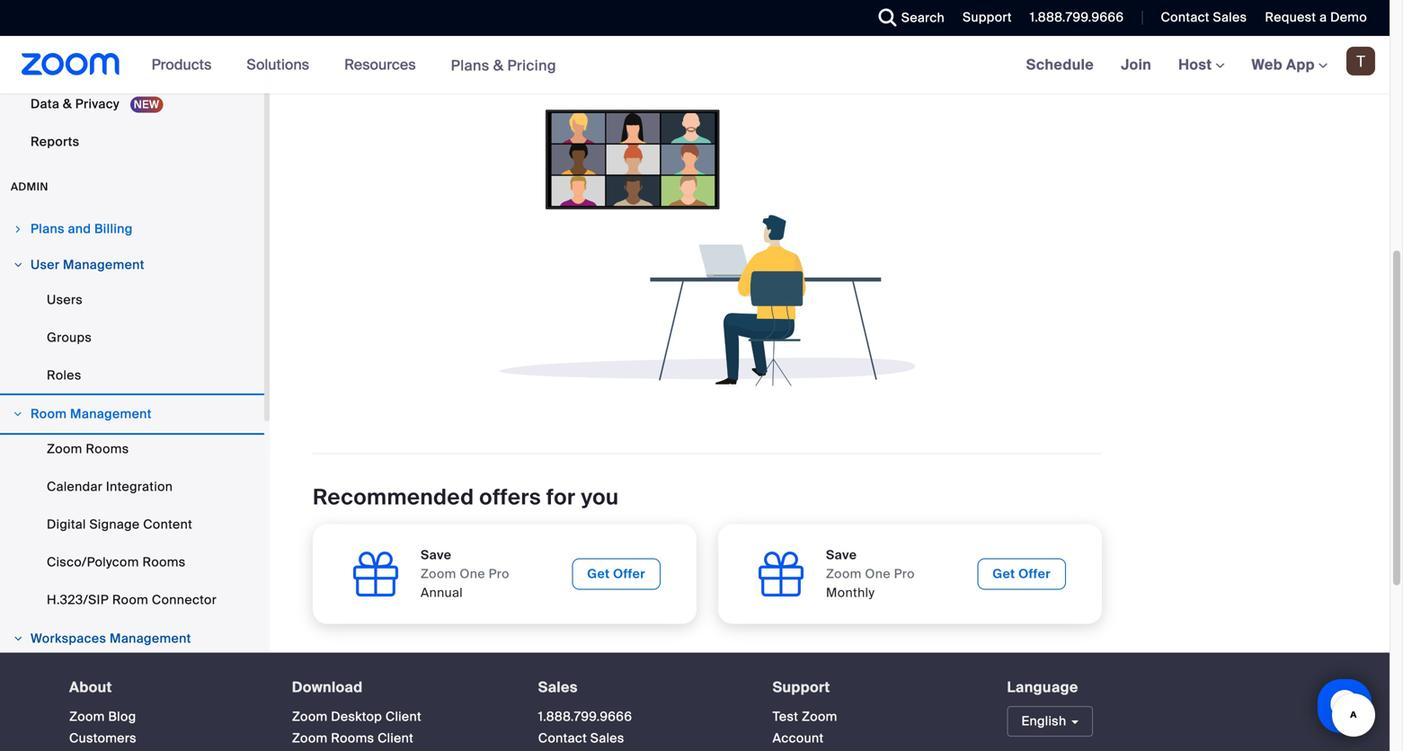 Task type: locate. For each thing, give the bounding box(es) containing it.
product information navigation
[[138, 36, 570, 95]]

right image for room
[[13, 409, 23, 420]]

&
[[493, 56, 504, 75], [63, 96, 72, 112]]

1 vertical spatial plans
[[31, 221, 65, 237]]

banner
[[0, 36, 1390, 95]]

1 vertical spatial rooms
[[143, 554, 186, 571]]

zoom up annual
[[421, 566, 457, 583]]

products
[[152, 55, 212, 74]]

room down cisco/polycom rooms link
[[112, 592, 149, 609]]

1 horizontal spatial room
[[112, 592, 149, 609]]

zoom up calendar in the left of the page
[[47, 441, 82, 458]]

h.323/sip
[[47, 592, 109, 609]]

1 horizontal spatial one
[[865, 566, 891, 583]]

0 vertical spatial right image
[[13, 224, 23, 235]]

admin
[[11, 180, 48, 194]]

zoom inside test zoom account
[[802, 709, 838, 726]]

sales inside 1.888.799.9666 contact sales
[[591, 731, 625, 747]]

plans & pricing link
[[451, 56, 557, 75], [451, 56, 557, 75]]

gift_blueicon image left annual
[[349, 548, 403, 602]]

save up annual
[[421, 547, 452, 564]]

management for zoom rooms
[[70, 406, 152, 423]]

0 horizontal spatial one
[[460, 566, 486, 583]]

1 get offer from the left
[[587, 566, 646, 583]]

right image inside workspaces management menu item
[[13, 634, 23, 645]]

account link
[[773, 731, 824, 747]]

management for users
[[63, 257, 145, 273]]

0 vertical spatial room
[[31, 406, 67, 423]]

about
[[69, 679, 112, 697]]

right image
[[13, 224, 23, 235], [13, 409, 23, 420]]

groups link
[[0, 320, 264, 356]]

save inside save zoom one pro annual
[[421, 547, 452, 564]]

sales up 1.888.799.9666 link
[[538, 679, 578, 697]]

right image inside plans and billing menu item
[[13, 224, 23, 235]]

2 vertical spatial rooms
[[331, 731, 374, 747]]

1 horizontal spatial get
[[993, 566, 1016, 583]]

support link
[[950, 0, 1017, 36], [963, 9, 1012, 26], [773, 679, 831, 697]]

sales down 1.888.799.9666 link
[[591, 731, 625, 747]]

get offer
[[587, 566, 646, 583], [993, 566, 1051, 583]]

plans left and
[[31, 221, 65, 237]]

1 horizontal spatial rooms
[[143, 554, 186, 571]]

0 horizontal spatial get
[[587, 566, 610, 583]]

client
[[386, 709, 422, 726], [378, 731, 414, 747]]

0 horizontal spatial room
[[31, 406, 67, 423]]

contact down 1.888.799.9666 link
[[538, 731, 587, 747]]

1 vertical spatial sales
[[538, 679, 578, 697]]

client right 'desktop'
[[386, 709, 422, 726]]

sales link
[[538, 679, 578, 697]]

management down the billing
[[63, 257, 145, 273]]

1 get offer button from the left
[[572, 559, 661, 590]]

get for save zoom one pro monthly
[[993, 566, 1016, 583]]

recommended
[[313, 484, 474, 512]]

one up annual
[[460, 566, 486, 583]]

calendar
[[47, 479, 103, 496]]

contact sales link
[[1148, 0, 1252, 36], [1161, 9, 1248, 26], [538, 731, 625, 747]]

2 get offer button from the left
[[978, 559, 1067, 590]]

1 get from the left
[[587, 566, 610, 583]]

0 horizontal spatial contact
[[538, 731, 587, 747]]

billing
[[94, 221, 133, 237]]

web
[[1252, 55, 1283, 74]]

one for monthly
[[865, 566, 891, 583]]

0 vertical spatial contact
[[1161, 9, 1210, 26]]

1 horizontal spatial plans
[[451, 56, 490, 75]]

pro inside save zoom one pro monthly
[[894, 566, 915, 583]]

1 vertical spatial room
[[112, 592, 149, 609]]

get offer button
[[572, 559, 661, 590], [978, 559, 1067, 590]]

0 horizontal spatial plans
[[31, 221, 65, 237]]

get offer button for save zoom one pro monthly
[[978, 559, 1067, 590]]

1 gift_blueicon image from the left
[[349, 548, 403, 602]]

host button
[[1179, 55, 1225, 74]]

0 horizontal spatial offer
[[613, 566, 646, 583]]

2 horizontal spatial rooms
[[331, 731, 374, 747]]

pro
[[489, 566, 510, 583], [894, 566, 915, 583]]

2 pro from the left
[[894, 566, 915, 583]]

settings link
[[0, 49, 264, 85]]

request a demo link
[[1252, 0, 1390, 36], [1266, 9, 1368, 26]]

1 horizontal spatial pro
[[894, 566, 915, 583]]

0 horizontal spatial gift_blueicon image
[[349, 548, 403, 602]]

1 horizontal spatial gift_blueicon image
[[754, 548, 808, 602]]

management up zoom rooms link
[[70, 406, 152, 423]]

1 horizontal spatial support
[[963, 9, 1012, 26]]

0 horizontal spatial &
[[63, 96, 72, 112]]

1 one from the left
[[460, 566, 486, 583]]

room inside h.323/sip room connector link
[[112, 592, 149, 609]]

1 horizontal spatial get offer
[[993, 566, 1051, 583]]

right image left user at left
[[13, 260, 23, 271]]

gift_blueicon image left the monthly
[[754, 548, 808, 602]]

& left pricing
[[493, 56, 504, 75]]

calendar integration
[[47, 479, 173, 496]]

1 pro from the left
[[489, 566, 510, 583]]

1 vertical spatial client
[[378, 731, 414, 747]]

one inside save zoom one pro monthly
[[865, 566, 891, 583]]

client down zoom desktop client link
[[378, 731, 414, 747]]

0 horizontal spatial save
[[421, 547, 452, 564]]

0 horizontal spatial get offer
[[587, 566, 646, 583]]

0 horizontal spatial 1.888.799.9666
[[538, 709, 633, 726]]

rooms down 'desktop'
[[331, 731, 374, 747]]

rooms
[[86, 441, 129, 458], [143, 554, 186, 571], [331, 731, 374, 747]]

zoom rooms client link
[[292, 731, 414, 747]]

zoom inside zoom blog customers
[[69, 709, 105, 726]]

web app
[[1252, 55, 1316, 74]]

connector
[[152, 592, 217, 609]]

rooms for cisco/polycom rooms
[[143, 554, 186, 571]]

1 vertical spatial 1.888.799.9666
[[538, 709, 633, 726]]

rooms up calendar integration
[[86, 441, 129, 458]]

sales
[[1214, 9, 1248, 26], [538, 679, 578, 697], [591, 731, 625, 747]]

one up the monthly
[[865, 566, 891, 583]]

2 vertical spatial sales
[[591, 731, 625, 747]]

2 offer from the left
[[1019, 566, 1051, 583]]

1 right image from the top
[[13, 224, 23, 235]]

2 save from the left
[[826, 547, 857, 564]]

download
[[292, 679, 363, 697]]

offer
[[613, 566, 646, 583], [1019, 566, 1051, 583]]

right image for workspaces management
[[13, 634, 23, 645]]

right image inside the room management menu item
[[13, 409, 23, 420]]

test zoom account
[[773, 709, 838, 747]]

annual
[[421, 585, 463, 602]]

0 vertical spatial plans
[[451, 56, 490, 75]]

2 vertical spatial management
[[110, 631, 191, 648]]

save inside save zoom one pro monthly
[[826, 547, 857, 564]]

search
[[902, 9, 945, 26]]

1 horizontal spatial sales
[[591, 731, 625, 747]]

room down 'roles' in the left of the page
[[31, 406, 67, 423]]

2 one from the left
[[865, 566, 891, 583]]

plans inside the "product information" navigation
[[451, 56, 490, 75]]

1 vertical spatial right image
[[13, 409, 23, 420]]

2 get from the left
[[993, 566, 1016, 583]]

digital signage content
[[47, 517, 193, 533]]

0 vertical spatial management
[[63, 257, 145, 273]]

join
[[1121, 55, 1152, 74]]

1 horizontal spatial save
[[826, 547, 857, 564]]

support
[[963, 9, 1012, 26], [773, 679, 831, 697]]

1 vertical spatial support
[[773, 679, 831, 697]]

1 horizontal spatial offer
[[1019, 566, 1051, 583]]

0 horizontal spatial pro
[[489, 566, 510, 583]]

plans and billing menu item
[[0, 212, 264, 246]]

plans inside menu item
[[31, 221, 65, 237]]

1 save from the left
[[421, 547, 452, 564]]

contact up host in the top of the page
[[1161, 9, 1210, 26]]

zoom up the monthly
[[826, 566, 862, 583]]

roles link
[[0, 358, 264, 394]]

right image left room management at left bottom
[[13, 409, 23, 420]]

1 horizontal spatial contact
[[1161, 9, 1210, 26]]

plans for plans & pricing
[[451, 56, 490, 75]]

& right data
[[63, 96, 72, 112]]

zoom up account
[[802, 709, 838, 726]]

& inside the "product information" navigation
[[493, 56, 504, 75]]

schedule
[[1027, 55, 1094, 74]]

rooms down content
[[143, 554, 186, 571]]

account
[[773, 731, 824, 747]]

save
[[421, 547, 452, 564], [826, 547, 857, 564]]

right image left workspaces
[[13, 634, 23, 645]]

get for save zoom one pro annual
[[587, 566, 610, 583]]

resources button
[[344, 36, 424, 94]]

sales up host dropdown button
[[1214, 9, 1248, 26]]

scheduler link
[[0, 11, 264, 47]]

right image down "admin" at the top
[[13, 224, 23, 235]]

zoom inside save zoom one pro annual
[[421, 566, 457, 583]]

plans left pricing
[[451, 56, 490, 75]]

data
[[31, 96, 60, 112]]

1 vertical spatial right image
[[13, 634, 23, 645]]

right image
[[13, 260, 23, 271], [13, 634, 23, 645]]

0 vertical spatial right image
[[13, 260, 23, 271]]

zoom inside room management menu
[[47, 441, 82, 458]]

right image inside user management menu item
[[13, 260, 23, 271]]

1 vertical spatial contact
[[538, 731, 587, 747]]

for
[[547, 484, 576, 512]]

1 horizontal spatial 1.888.799.9666
[[1030, 9, 1124, 26]]

gift_blueicon image
[[349, 548, 403, 602], [754, 548, 808, 602]]

management down h.323/sip room connector link
[[110, 631, 191, 648]]

h.323/sip room connector link
[[0, 583, 264, 619]]

pro inside save zoom one pro annual
[[489, 566, 510, 583]]

2 horizontal spatial sales
[[1214, 9, 1248, 26]]

one inside save zoom one pro annual
[[460, 566, 486, 583]]

a
[[1320, 9, 1328, 26]]

zoom
[[47, 441, 82, 458], [421, 566, 457, 583], [826, 566, 862, 583], [69, 709, 105, 726], [292, 709, 328, 726], [802, 709, 838, 726], [292, 731, 328, 747]]

0 horizontal spatial rooms
[[86, 441, 129, 458]]

0 horizontal spatial get offer button
[[572, 559, 661, 590]]

save up the monthly
[[826, 547, 857, 564]]

1 horizontal spatial get offer button
[[978, 559, 1067, 590]]

0 vertical spatial sales
[[1214, 9, 1248, 26]]

2 right image from the top
[[13, 634, 23, 645]]

rooms for zoom rooms
[[86, 441, 129, 458]]

1 right image from the top
[[13, 260, 23, 271]]

support right search
[[963, 9, 1012, 26]]

1.888.799.9666 up the schedule
[[1030, 9, 1124, 26]]

zoom down zoom desktop client link
[[292, 731, 328, 747]]

users
[[47, 292, 83, 309]]

get offer button for save zoom one pro annual
[[572, 559, 661, 590]]

1 vertical spatial &
[[63, 96, 72, 112]]

plans
[[451, 56, 490, 75], [31, 221, 65, 237]]

save for save zoom one pro monthly
[[826, 547, 857, 564]]

2 gift_blueicon image from the left
[[754, 548, 808, 602]]

0 vertical spatial 1.888.799.9666
[[1030, 9, 1124, 26]]

zoom up the customers link
[[69, 709, 105, 726]]

profile picture image
[[1347, 47, 1376, 76]]

2 get offer from the left
[[993, 566, 1051, 583]]

& inside personal menu menu
[[63, 96, 72, 112]]

1.888.799.9666 button
[[1017, 0, 1129, 36], [1030, 9, 1124, 26]]

0 vertical spatial &
[[493, 56, 504, 75]]

pro for save zoom one pro monthly
[[894, 566, 915, 583]]

1.888.799.9666 down 'sales' link
[[538, 709, 633, 726]]

2 right image from the top
[[13, 409, 23, 420]]

1 offer from the left
[[613, 566, 646, 583]]

1.888.799.9666
[[1030, 9, 1124, 26], [538, 709, 633, 726]]

request
[[1266, 9, 1317, 26]]

user management menu
[[0, 282, 264, 396]]

test
[[773, 709, 799, 726]]

1 vertical spatial management
[[70, 406, 152, 423]]

and
[[68, 221, 91, 237]]

0 vertical spatial rooms
[[86, 441, 129, 458]]

1 horizontal spatial &
[[493, 56, 504, 75]]

support up the test zoom link
[[773, 679, 831, 697]]



Task type: describe. For each thing, give the bounding box(es) containing it.
& for data
[[63, 96, 72, 112]]

user management menu item
[[0, 248, 264, 282]]

reports link
[[0, 124, 264, 160]]

banner containing products
[[0, 36, 1390, 95]]

plans & pricing
[[451, 56, 557, 75]]

products button
[[152, 36, 220, 94]]

zoom desktop client zoom rooms client
[[292, 709, 422, 747]]

zoom rooms
[[47, 441, 129, 458]]

admin menu menu
[[0, 212, 264, 752]]

schedule link
[[1013, 36, 1108, 94]]

users link
[[0, 282, 264, 318]]

right image for plans
[[13, 224, 23, 235]]

test zoom link
[[773, 709, 838, 726]]

groups
[[47, 330, 92, 346]]

customers link
[[69, 731, 137, 747]]

workspaces
[[31, 631, 106, 648]]

join link
[[1108, 36, 1166, 94]]

digital signage content link
[[0, 507, 264, 543]]

zoom blog link
[[69, 709, 136, 726]]

workspaces management
[[31, 631, 191, 648]]

1.888.799.9666 link
[[538, 709, 633, 726]]

blog
[[108, 709, 136, 726]]

0 vertical spatial support
[[963, 9, 1012, 26]]

offer for save zoom one pro monthly
[[1019, 566, 1051, 583]]

get offer for save zoom one pro monthly
[[993, 566, 1051, 583]]

room management menu
[[0, 432, 264, 621]]

& for plans
[[493, 56, 504, 75]]

save zoom one pro annual
[[421, 547, 510, 602]]

content
[[143, 517, 193, 533]]

resources
[[344, 55, 416, 74]]

plans and billing
[[31, 221, 133, 237]]

gift_blueicon image for annual
[[349, 548, 403, 602]]

customers
[[69, 731, 137, 747]]

save zoom one pro monthly
[[826, 547, 915, 602]]

user
[[31, 257, 60, 273]]

contact inside 1.888.799.9666 contact sales
[[538, 731, 587, 747]]

data & privacy
[[31, 96, 123, 112]]

download link
[[292, 679, 363, 697]]

calendar integration link
[[0, 469, 264, 505]]

data & privacy link
[[0, 86, 264, 122]]

cisco/polycom rooms
[[47, 554, 186, 571]]

search button
[[866, 0, 950, 36]]

rooms inside zoom desktop client zoom rooms client
[[331, 731, 374, 747]]

pricing
[[508, 56, 557, 75]]

english button
[[1008, 707, 1094, 738]]

get offer for save zoom one pro annual
[[587, 566, 646, 583]]

user management
[[31, 257, 145, 273]]

integration
[[106, 479, 173, 496]]

offer for save zoom one pro annual
[[613, 566, 646, 583]]

language
[[1008, 679, 1079, 697]]

solutions button
[[247, 36, 318, 94]]

digital
[[47, 517, 86, 533]]

scheduler
[[31, 20, 94, 37]]

contact sales
[[1161, 9, 1248, 26]]

english
[[1022, 714, 1067, 730]]

about link
[[69, 679, 112, 697]]

personal menu menu
[[0, 0, 264, 162]]

privacy
[[75, 96, 120, 112]]

save for save zoom one pro annual
[[421, 547, 452, 564]]

zoom desktop client link
[[292, 709, 422, 726]]

signage
[[89, 517, 140, 533]]

web app button
[[1252, 55, 1328, 74]]

reports
[[31, 134, 80, 150]]

zoom inside save zoom one pro monthly
[[826, 566, 862, 583]]

pro for save zoom one pro annual
[[489, 566, 510, 583]]

room management menu item
[[0, 398, 264, 432]]

zoom rooms link
[[0, 432, 264, 468]]

demo
[[1331, 9, 1368, 26]]

right image for user management
[[13, 260, 23, 271]]

gift_blueicon image for monthly
[[754, 548, 808, 602]]

side navigation navigation
[[0, 0, 270, 752]]

workspaces management menu item
[[0, 622, 264, 657]]

zoom down download link
[[292, 709, 328, 726]]

recommended offers for you
[[313, 484, 619, 512]]

app
[[1287, 55, 1316, 74]]

0 horizontal spatial sales
[[538, 679, 578, 697]]

request a demo
[[1266, 9, 1368, 26]]

room management
[[31, 406, 152, 423]]

one for annual
[[460, 566, 486, 583]]

1.888.799.9666 for 1.888.799.9666
[[1030, 9, 1124, 26]]

offers
[[480, 484, 541, 512]]

solutions
[[247, 55, 309, 74]]

meetings navigation
[[1013, 36, 1390, 95]]

zoom logo image
[[22, 53, 120, 76]]

room inside the room management menu item
[[31, 406, 67, 423]]

plans for plans and billing
[[31, 221, 65, 237]]

0 horizontal spatial support
[[773, 679, 831, 697]]

cisco/polycom
[[47, 554, 139, 571]]

1.888.799.9666 contact sales
[[538, 709, 633, 747]]

desktop
[[331, 709, 382, 726]]

1.888.799.9666 for 1.888.799.9666 contact sales
[[538, 709, 633, 726]]

0 vertical spatial client
[[386, 709, 422, 726]]

you
[[581, 484, 619, 512]]

monthly
[[826, 585, 875, 602]]

cisco/polycom rooms link
[[0, 545, 264, 581]]

settings
[[31, 58, 82, 75]]

zoom blog customers
[[69, 709, 137, 747]]

host
[[1179, 55, 1216, 74]]

roles
[[47, 367, 81, 384]]

h.323/sip room connector
[[47, 592, 217, 609]]



Task type: vqa. For each thing, say whether or not it's contained in the screenshot.


